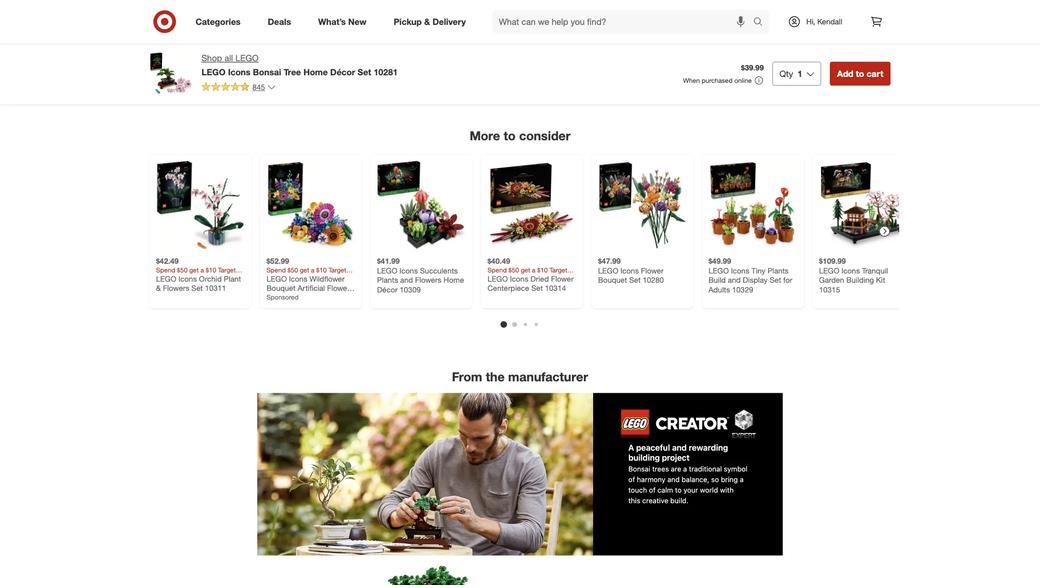 Task type: locate. For each thing, give the bounding box(es) containing it.
0 horizontal spatial décor
[[330, 67, 355, 77]]

lego down $42.49
[[156, 274, 176, 283]]

bouquet down $47.99
[[598, 275, 627, 285]]

lego icons wildflower bouquet artificial flowers 10313 image
[[267, 161, 356, 250]]

0 horizontal spatial bouquet
[[267, 283, 296, 293]]

icons up sponsored
[[289, 274, 307, 283]]

home inside shop all lego lego icons bonsai tree home décor set 10281
[[304, 67, 328, 77]]

icons up 845 link
[[228, 67, 251, 77]]

icons inside lego icons dried flower centerpiece set 10314
[[510, 274, 529, 283]]

1 horizontal spatial &
[[424, 16, 430, 27]]

icons left tranquil
[[842, 266, 860, 275]]

1 horizontal spatial to
[[504, 128, 516, 143]]

$47.99 lego icons flower bouquet set 10280
[[598, 256, 664, 285]]

1 horizontal spatial flower
[[641, 266, 664, 275]]

icons inside the $109.99 lego icons tranquil garden building kit 10315
[[842, 266, 860, 275]]

icons left orchid on the top
[[179, 274, 197, 283]]

plants inside $49.99 lego icons tiny plants build and display set for adults 10329
[[768, 266, 789, 275]]

1 vertical spatial cart
[[867, 68, 884, 79]]

tiny
[[752, 266, 766, 275]]

set left 10280 at the right top of the page
[[629, 275, 641, 285]]

0 vertical spatial &
[[424, 16, 430, 27]]

plants for décor
[[377, 275, 398, 285]]

0 horizontal spatial plants
[[377, 275, 398, 285]]

0 horizontal spatial to
[[495, 39, 501, 47]]

lego up adults
[[709, 266, 729, 275]]

icons left 10280 at the right top of the page
[[621, 266, 639, 275]]

the
[[486, 369, 505, 384]]

lego down the $52.99
[[267, 274, 287, 283]]

0 vertical spatial add
[[481, 39, 493, 47]]

1 vertical spatial home
[[444, 275, 464, 285]]

bouquet inside $47.99 lego icons flower bouquet set 10280
[[598, 275, 627, 285]]

and inside $41.99 lego icons succulents plants and flowers home décor 10309
[[400, 275, 413, 285]]

flower
[[641, 266, 664, 275], [551, 274, 574, 283]]

or
[[535, 11, 540, 19]]

0 vertical spatial home
[[304, 67, 328, 77]]

1 vertical spatial to
[[856, 68, 865, 79]]

lego left succulents
[[377, 266, 398, 275]]

plants for set
[[768, 266, 789, 275]]

home inside $41.99 lego icons succulents plants and flowers home décor 10309
[[444, 275, 464, 285]]

lego icons succulents plants and flowers home décor 10309 image
[[377, 161, 466, 250]]

1 horizontal spatial bouquet
[[598, 275, 627, 285]]

0 vertical spatial cart
[[503, 39, 516, 47]]

deals link
[[259, 10, 305, 34]]

0 vertical spatial décor
[[330, 67, 355, 77]]

flower for 10280
[[641, 266, 664, 275]]

1 horizontal spatial and
[[728, 275, 741, 285]]

set inside shop all lego lego icons bonsai tree home décor set 10281
[[358, 67, 371, 77]]

lego icons wildflower bouquet artificial flowers 10313
[[267, 274, 354, 302]]

$47.99
[[598, 256, 621, 266]]

flower inside lego icons dried flower centerpiece set 10314
[[551, 274, 574, 283]]

1 horizontal spatial add to cart
[[837, 68, 884, 79]]

845
[[253, 82, 265, 92]]

home
[[304, 67, 328, 77], [444, 275, 464, 285]]

home for flowers
[[444, 275, 464, 285]]

from the manufacturer
[[452, 369, 588, 384]]

artificial
[[298, 283, 325, 293]]

2 and from the left
[[728, 275, 741, 285]]

sponsored
[[267, 293, 299, 301]]

adults
[[709, 285, 730, 294]]

bouquet inside "lego icons wildflower bouquet artificial flowers 10313"
[[267, 283, 296, 293]]

lego up 10315
[[819, 266, 840, 275]]

1 horizontal spatial plants
[[768, 266, 789, 275]]

deals
[[268, 16, 291, 27]]

home for tree
[[304, 67, 328, 77]]

icons up 10309
[[400, 266, 418, 275]]

flowers
[[415, 275, 442, 285], [163, 283, 189, 293], [327, 283, 354, 293]]

10311
[[205, 283, 226, 293]]

lego down the $40.49
[[488, 274, 508, 283]]

$109.99
[[819, 256, 846, 266]]

add to cart button
[[476, 35, 520, 52], [830, 62, 891, 86]]

and
[[400, 275, 413, 285], [728, 275, 741, 285]]

lego inside lego icons dried flower centerpiece set 10314
[[488, 274, 508, 283]]

$49.99
[[709, 256, 732, 266]]

flowers for plant
[[163, 283, 189, 293]]

plants
[[768, 266, 789, 275], [377, 275, 398, 285]]

0 horizontal spatial home
[[304, 67, 328, 77]]

0 vertical spatial to
[[495, 39, 501, 47]]

build
[[709, 275, 726, 285]]

lego left 10280 at the right top of the page
[[598, 266, 619, 275]]

décor left 10281
[[330, 67, 355, 77]]

2 horizontal spatial to
[[856, 68, 865, 79]]

lego inside lego icons orchid plant & flowers set 10311
[[156, 274, 176, 283]]

set inside lego icons orchid plant & flowers set 10311
[[191, 283, 203, 293]]

icons inside $47.99 lego icons flower bouquet set 10280
[[621, 266, 639, 275]]

845 link
[[202, 82, 276, 94]]

toy
[[524, 11, 533, 19]]

for
[[784, 275, 793, 285]]

& right 'pickup'
[[424, 16, 430, 27]]

& down $42.49
[[156, 283, 161, 293]]

set left 10281
[[358, 67, 371, 77]]

$6.59
[[487, 2, 503, 10]]

what's new
[[318, 16, 367, 27]]

0 horizontal spatial cart
[[503, 39, 516, 47]]

1 horizontal spatial cart
[[867, 68, 884, 79]]

décor left 10309
[[377, 285, 398, 294]]

1 vertical spatial add to cart
[[837, 68, 884, 79]]

set
[[358, 67, 371, 77], [629, 275, 641, 285], [770, 275, 782, 285], [191, 283, 203, 293], [532, 283, 543, 293]]

0 vertical spatial add to cart button
[[476, 35, 520, 52]]

and left succulents
[[400, 275, 413, 285]]

dried
[[531, 274, 549, 283]]

&
[[424, 16, 430, 27], [156, 283, 161, 293]]

1 vertical spatial add
[[837, 68, 854, 79]]

plants right tiny
[[768, 266, 789, 275]]

2 horizontal spatial flowers
[[415, 275, 442, 285]]

icons inside "lego icons wildflower bouquet artificial flowers 10313"
[[289, 274, 307, 283]]

flower right $47.99
[[641, 266, 664, 275]]

0 horizontal spatial flower
[[551, 274, 574, 283]]

1 and from the left
[[400, 275, 413, 285]]

plants down $41.99
[[377, 275, 398, 285]]

home right 10309
[[444, 275, 464, 285]]

25%
[[487, 11, 500, 19]]

0 horizontal spatial add to cart button
[[476, 35, 520, 52]]

& inside "link"
[[424, 16, 430, 27]]

home right the tree
[[304, 67, 328, 77]]

décor inside $41.99 lego icons succulents plants and flowers home décor 10309
[[377, 285, 398, 294]]

& inside lego icons orchid plant & flowers set 10311
[[156, 283, 161, 293]]

10281
[[374, 67, 398, 77]]

0 horizontal spatial flowers
[[163, 283, 189, 293]]

off
[[502, 11, 509, 19]]

flower inside $47.99 lego icons flower bouquet set 10280
[[641, 266, 664, 275]]

what's
[[318, 16, 346, 27]]

qty 1
[[780, 68, 803, 79]]

0 horizontal spatial and
[[400, 275, 413, 285]]

0 horizontal spatial add
[[481, 39, 493, 47]]

icons left tiny
[[731, 266, 750, 275]]

bouquet down the $52.99
[[267, 283, 296, 293]]

add
[[481, 39, 493, 47], [837, 68, 854, 79]]

icons left dried
[[510, 274, 529, 283]]

1 horizontal spatial flowers
[[327, 283, 354, 293]]

décor inside shop all lego lego icons bonsai tree home décor set 10281
[[330, 67, 355, 77]]

décor
[[330, 67, 355, 77], [377, 285, 398, 294]]

$41.99 lego icons succulents plants and flowers home décor 10309
[[377, 256, 464, 294]]

plants inside $41.99 lego icons succulents plants and flowers home décor 10309
[[377, 275, 398, 285]]

décor for 10309
[[377, 285, 398, 294]]

flowers inside lego icons orchid plant & flowers set 10311
[[163, 283, 189, 293]]

set left 10311
[[191, 283, 203, 293]]

set left for
[[770, 275, 782, 285]]

1 vertical spatial décor
[[377, 285, 398, 294]]

lego inside $41.99 lego icons succulents plants and flowers home décor 10309
[[377, 266, 398, 275]]

lego icons tiny plants build and display set for adults 10329 image
[[709, 161, 798, 250]]

bonsai
[[253, 67, 281, 77]]

add to cart
[[481, 39, 516, 47], [837, 68, 884, 79]]

and right build
[[728, 275, 741, 285]]

lego icons flower bouquet set 10280 image
[[598, 161, 687, 250]]

1 horizontal spatial décor
[[377, 285, 398, 294]]

add right 1 on the right of the page
[[837, 68, 854, 79]]

orchid
[[199, 274, 222, 283]]

0 horizontal spatial &
[[156, 283, 161, 293]]

icons
[[228, 67, 251, 77], [400, 266, 418, 275], [621, 266, 639, 275], [731, 266, 750, 275], [842, 266, 860, 275], [179, 274, 197, 283], [289, 274, 307, 283], [510, 274, 529, 283]]

flower right dried
[[551, 274, 574, 283]]

lego inside the $109.99 lego icons tranquil garden building kit 10315
[[819, 266, 840, 275]]

1 vertical spatial add to cart button
[[830, 62, 891, 86]]

0 vertical spatial add to cart
[[481, 39, 516, 47]]

online
[[735, 76, 752, 85]]

$41.99
[[377, 256, 400, 266]]

cart
[[503, 39, 516, 47], [867, 68, 884, 79]]

from
[[452, 369, 482, 384]]

add down book
[[481, 39, 493, 47]]

flowers inside "lego icons wildflower bouquet artificial flowers 10313"
[[327, 283, 354, 293]]

manufacturer
[[508, 369, 588, 384]]

to
[[495, 39, 501, 47], [856, 68, 865, 79], [504, 128, 516, 143]]

all
[[225, 53, 233, 63]]

set left the 10314
[[532, 283, 543, 293]]

1 vertical spatial &
[[156, 283, 161, 293]]

lego inside $47.99 lego icons flower bouquet set 10280
[[598, 266, 619, 275]]

1 horizontal spatial home
[[444, 275, 464, 285]]

cart for add to cart button to the right
[[867, 68, 884, 79]]



Task type: describe. For each thing, give the bounding box(es) containing it.
set inside lego icons dried flower centerpiece set 10314
[[532, 283, 543, 293]]

lego right the all
[[235, 53, 259, 63]]

new
[[348, 16, 367, 27]]

shop
[[202, 53, 222, 63]]

plant
[[224, 274, 241, 283]]

shop all lego lego icons bonsai tree home décor set 10281
[[202, 53, 398, 77]]

image of lego icons bonsai tree home décor set 10281 image
[[150, 52, 193, 95]]

1 horizontal spatial add
[[837, 68, 854, 79]]

cart for topmost add to cart button
[[503, 39, 516, 47]]

kit
[[876, 275, 886, 285]]

lego icons dried flower centerpiece set 10314
[[488, 274, 574, 293]]

lego inside "lego icons wildflower bouquet artificial flowers 10313"
[[267, 274, 287, 283]]

display
[[743, 275, 768, 285]]

lego icons orchid plant & flowers set 10311
[[156, 274, 241, 293]]

1 horizontal spatial add to cart button
[[830, 62, 891, 86]]

icons inside $49.99 lego icons tiny plants build and display set for adults 10329
[[731, 266, 750, 275]]

décor for set
[[330, 67, 355, 77]]

hi,
[[807, 17, 816, 26]]

succulents
[[420, 266, 458, 275]]

$109.99 lego icons tranquil garden building kit 10315
[[819, 256, 888, 294]]

categories link
[[186, 10, 254, 34]]

icons inside $41.99 lego icons succulents plants and flowers home décor 10309
[[400, 266, 418, 275]]

and inside $49.99 lego icons tiny plants build and display set for adults 10329
[[728, 275, 741, 285]]

categories
[[196, 16, 241, 27]]

purchased
[[702, 76, 733, 85]]

lego inside $49.99 lego icons tiny plants build and display set for adults 10329
[[709, 266, 729, 275]]

lego icons tranquil garden building kit 10315 image
[[819, 161, 908, 250]]

garden
[[819, 275, 845, 285]]

10313
[[267, 293, 288, 302]]

lego down shop
[[202, 67, 226, 77]]

delivery
[[433, 16, 466, 27]]

kendall
[[818, 17, 843, 26]]

2 vertical spatial to
[[504, 128, 516, 143]]

$6.59 sale 25% off one toy or kids' book
[[476, 2, 556, 27]]

centerpiece
[[488, 283, 530, 293]]

qty
[[780, 68, 794, 79]]

pickup & delivery
[[394, 16, 466, 27]]

tree
[[284, 67, 301, 77]]

$42.49
[[156, 256, 179, 266]]

one
[[511, 11, 522, 19]]

when purchased online
[[683, 76, 752, 85]]

$39.99
[[741, 63, 764, 72]]

building
[[847, 275, 874, 285]]

flower for 10314
[[551, 274, 574, 283]]

tranquil
[[862, 266, 888, 275]]

what's new link
[[309, 10, 380, 34]]

icons inside shop all lego lego icons bonsai tree home décor set 10281
[[228, 67, 251, 77]]

$49.99 lego icons tiny plants build and display set for adults 10329
[[709, 256, 793, 294]]

pickup & delivery link
[[385, 10, 480, 34]]

wildflower
[[310, 274, 345, 283]]

10315
[[819, 285, 841, 294]]

10329
[[732, 285, 754, 294]]

kids'
[[542, 11, 556, 19]]

search button
[[749, 10, 775, 36]]

pickup
[[394, 16, 422, 27]]

sale
[[505, 2, 518, 10]]

flowers inside $41.99 lego icons succulents plants and flowers home décor 10309
[[415, 275, 442, 285]]

hi, kendall
[[807, 17, 843, 26]]

0 horizontal spatial add to cart
[[481, 39, 516, 47]]

set inside $49.99 lego icons tiny plants build and display set for adults 10329
[[770, 275, 782, 285]]

when
[[683, 76, 700, 85]]

10309
[[400, 285, 421, 294]]

lego icons dried flower centerpiece set 10314 image
[[488, 161, 577, 250]]

icons inside lego icons orchid plant & flowers set 10311
[[179, 274, 197, 283]]

lego icons orchid plant & flowers set 10311 image
[[156, 161, 245, 250]]

book
[[476, 19, 491, 27]]

$40.49
[[488, 256, 510, 266]]

more to consider
[[470, 128, 571, 143]]

10280
[[643, 275, 664, 285]]

set inside $47.99 lego icons flower bouquet set 10280
[[629, 275, 641, 285]]

consider
[[519, 128, 571, 143]]

$52.99
[[267, 256, 289, 266]]

10314
[[545, 283, 566, 293]]

1
[[798, 68, 803, 79]]

more
[[470, 128, 500, 143]]

What can we help you find? suggestions appear below search field
[[493, 10, 756, 34]]

flowers for bouquet
[[327, 283, 354, 293]]

search
[[749, 17, 775, 28]]



Task type: vqa. For each thing, say whether or not it's contained in the screenshot.
SET within the $47.99 LEGO Icons Flower Bouquet Set 10280
yes



